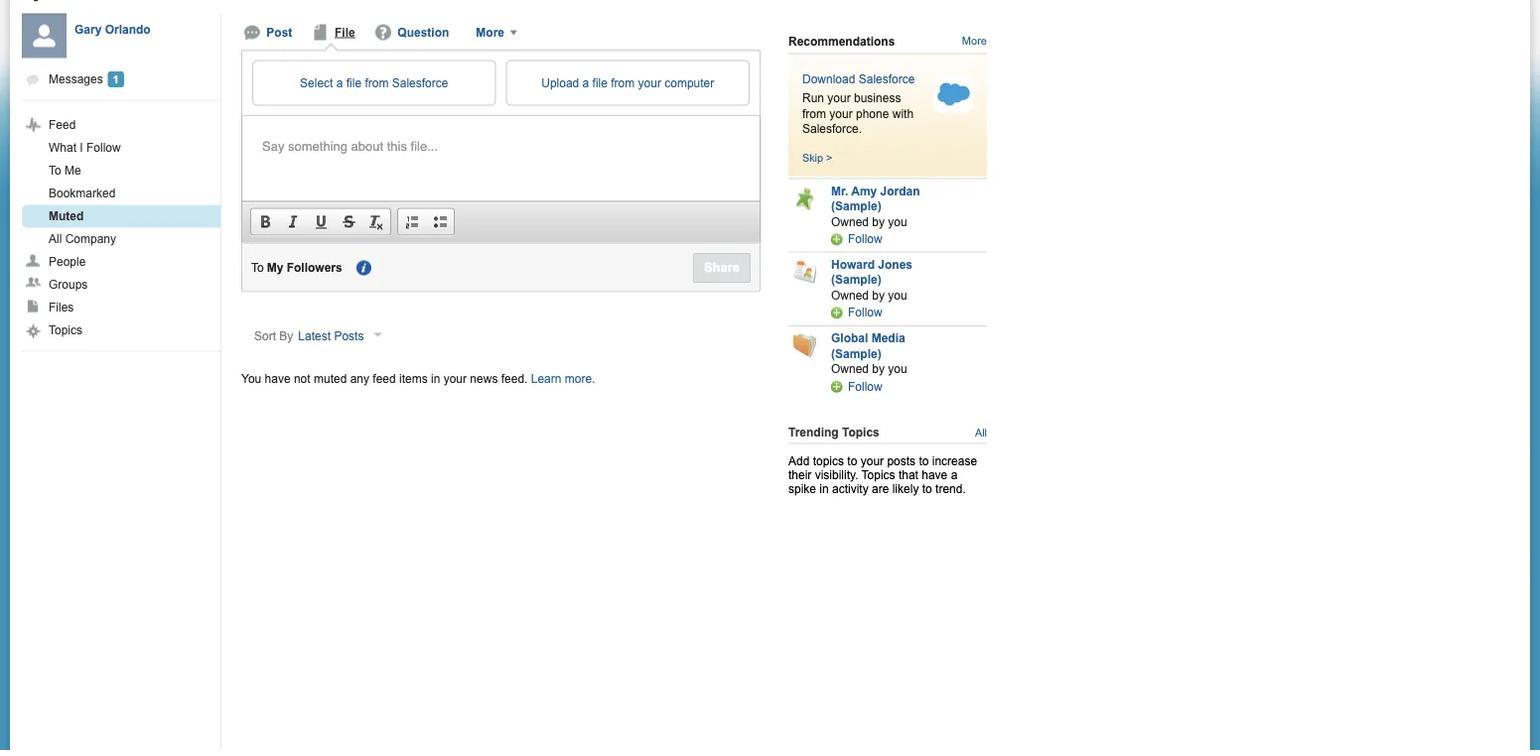 Task type: vqa. For each thing, say whether or not it's contained in the screenshot.
the Messages
yes



Task type: locate. For each thing, give the bounding box(es) containing it.
bookmarked link
[[22, 182, 220, 205]]

2 vertical spatial you
[[888, 363, 907, 376]]

who can see your posts? image
[[356, 261, 371, 277]]

from right select
[[365, 76, 389, 89]]

1 horizontal spatial more
[[962, 34, 987, 47]]

1 vertical spatial have
[[922, 468, 948, 482]]

1 file from the left
[[346, 76, 362, 89]]

2 owned from the top
[[831, 289, 869, 302]]

follow for howard
[[848, 306, 883, 320]]

to left me at the left top of page
[[49, 164, 61, 177]]

you inside global media (sample) owned by you
[[888, 363, 907, 376]]

2 file from the left
[[593, 76, 608, 89]]

3 owned from the top
[[831, 363, 869, 376]]

1 vertical spatial owned
[[831, 289, 869, 302]]

increase
[[932, 454, 977, 468]]

feed link
[[22, 114, 220, 137]]

from
[[365, 76, 389, 89], [611, 76, 635, 89], [802, 107, 826, 120]]

(sample) down howard
[[831, 273, 882, 287]]

in down visibility.
[[820, 482, 829, 496]]

toolbar
[[250, 208, 397, 241], [397, 208, 461, 241]]

to left my
[[251, 261, 264, 274]]

0 horizontal spatial all
[[49, 232, 62, 246]]

have up trend.
[[922, 468, 948, 482]]

2 vertical spatial owned
[[831, 363, 869, 376]]

their
[[789, 468, 812, 482]]

2 you from the top
[[888, 289, 907, 302]]

from for upload
[[611, 76, 635, 89]]

from down "run"
[[802, 107, 826, 120]]

1 horizontal spatial to
[[251, 261, 264, 274]]

3 (sample) from the top
[[831, 347, 882, 360]]

have left not
[[265, 372, 291, 385]]

2 by from the top
[[872, 289, 885, 302]]

0 vertical spatial in
[[431, 372, 440, 385]]

topics down the files
[[49, 324, 82, 337]]

by inside howard jones (sample) owned by you
[[872, 289, 885, 302]]

0 vertical spatial to
[[49, 164, 61, 177]]

your
[[638, 76, 661, 89], [828, 91, 851, 105], [830, 107, 853, 120], [444, 372, 467, 385], [861, 454, 884, 468]]

follow this lead to receive updates in your feed. image
[[831, 234, 843, 246]]

topics up topics
[[842, 426, 880, 440]]

your up 'are' at the right
[[861, 454, 884, 468]]

howard jones (sample) owned by you
[[831, 258, 913, 302]]

insert/remove numbered list image
[[404, 214, 420, 230]]

3 follow link from the top
[[848, 380, 883, 393]]

file inside select a file from salesforce link
[[346, 76, 362, 89]]

activity
[[832, 482, 869, 496]]

0 horizontal spatial to
[[49, 164, 61, 177]]

2 vertical spatial follow link
[[848, 380, 883, 393]]

0 vertical spatial (sample)
[[831, 199, 882, 213]]

follow right the i on the top
[[86, 141, 121, 154]]

your left news
[[444, 372, 467, 385]]

follow right follow this contact to receive updates in your feed. icon
[[848, 306, 883, 320]]

0 vertical spatial owned
[[831, 215, 869, 228]]

messages 1
[[49, 73, 119, 86]]

a right upload
[[583, 76, 589, 89]]

2 horizontal spatial a
[[951, 468, 958, 482]]

by down global media (sample) link
[[872, 363, 885, 376]]

owned up follow this lead to receive updates in your feed. "image" on the top right of page
[[831, 215, 869, 228]]

1 horizontal spatial a
[[583, 76, 589, 89]]

any
[[350, 372, 369, 385]]

by
[[872, 215, 885, 228], [872, 289, 885, 302], [872, 363, 885, 376]]

download salesforce
[[802, 72, 915, 85]]

post link
[[241, 23, 293, 41]]

1 vertical spatial by
[[872, 289, 885, 302]]

you down jordan
[[888, 215, 907, 228]]

0 horizontal spatial in
[[431, 372, 440, 385]]

mr. amy jordan (sample) owned by you
[[831, 184, 920, 228]]

all up increase in the bottom of the page
[[975, 427, 987, 440]]

followers
[[287, 261, 342, 274]]

recommendations
[[789, 34, 895, 48]]

trend.
[[936, 482, 966, 496]]

from for select
[[365, 76, 389, 89]]

1 follow link from the top
[[848, 232, 883, 246]]

by down mr. amy jordan (sample) link
[[872, 215, 885, 228]]

remove format image
[[368, 214, 384, 230]]

a down increase in the bottom of the page
[[951, 468, 958, 482]]

1 vertical spatial you
[[888, 289, 907, 302]]

0 vertical spatial follow link
[[848, 232, 883, 246]]

1 vertical spatial in
[[820, 482, 829, 496]]

2 vertical spatial (sample)
[[831, 347, 882, 360]]

1 horizontal spatial in
[[820, 482, 829, 496]]

file for upload
[[593, 76, 608, 89]]

select a file from salesforce link
[[252, 60, 496, 106]]

0 horizontal spatial from
[[365, 76, 389, 89]]

0 horizontal spatial a
[[336, 76, 343, 89]]

owned up follow this account to receive updates in your feed. image
[[831, 363, 869, 376]]

0 vertical spatial by
[[872, 215, 885, 228]]

1 you from the top
[[888, 215, 907, 228]]

italic (⌘+i) image
[[285, 214, 301, 230]]

>
[[826, 152, 833, 165]]

2 horizontal spatial from
[[802, 107, 826, 120]]

owned inside global media (sample) owned by you
[[831, 363, 869, 376]]

1 horizontal spatial from
[[611, 76, 635, 89]]

toolbar right remove format image
[[397, 208, 461, 241]]

in
[[431, 372, 440, 385], [820, 482, 829, 496]]

(sample) down global
[[831, 347, 882, 360]]

file inside upload a file from your computer link
[[593, 76, 608, 89]]

people link
[[22, 251, 220, 274]]

0 horizontal spatial file
[[346, 76, 362, 89]]

posts
[[334, 329, 364, 343]]

all down muted
[[49, 232, 62, 246]]

a
[[336, 76, 343, 89], [583, 76, 589, 89], [951, 468, 958, 482]]

follow link
[[848, 232, 883, 246], [848, 306, 883, 320], [848, 380, 883, 393]]

all
[[49, 232, 62, 246], [975, 427, 987, 440]]

(sample) inside howard jones (sample) owned by you
[[831, 273, 882, 287]]

1 owned from the top
[[831, 215, 869, 228]]

topics
[[49, 324, 82, 337], [842, 426, 880, 440], [862, 468, 895, 482]]

you inside howard jones (sample) owned by you
[[888, 289, 907, 302]]

3 by from the top
[[872, 363, 885, 376]]

topics link
[[22, 319, 220, 342]]

file
[[346, 76, 362, 89], [593, 76, 608, 89]]

0 vertical spatial have
[[265, 372, 291, 385]]

sort
[[254, 329, 276, 343]]

follow right follow this lead to receive updates in your feed. "image" on the top right of page
[[848, 232, 883, 246]]

file link
[[310, 23, 356, 52]]

jones
[[878, 258, 913, 271]]

by down howard jones (sample) link
[[872, 289, 885, 302]]

not
[[294, 372, 310, 385]]

have
[[265, 372, 291, 385], [922, 468, 948, 482]]

2 vertical spatial by
[[872, 363, 885, 376]]

1 horizontal spatial file
[[593, 76, 608, 89]]

2 follow link from the top
[[848, 306, 883, 320]]

group
[[250, 208, 461, 241]]

topics up 'are' at the right
[[862, 468, 895, 482]]

i
[[80, 141, 83, 154]]

a for upload
[[583, 76, 589, 89]]

owned inside howard jones (sample) owned by you
[[831, 289, 869, 302]]

from right upload
[[611, 76, 635, 89]]

1 horizontal spatial have
[[922, 468, 948, 482]]

me
[[65, 164, 81, 177]]

1 vertical spatial follow link
[[848, 306, 883, 320]]

1 by from the top
[[872, 215, 885, 228]]

files link
[[22, 296, 220, 319]]

1 (sample) from the top
[[831, 199, 882, 213]]

post
[[267, 25, 292, 39]]

(sample)
[[831, 199, 882, 213], [831, 273, 882, 287], [831, 347, 882, 360]]

you
[[888, 215, 907, 228], [888, 289, 907, 302], [888, 363, 907, 376]]

follow link for mr. amy jordan (sample) owned by you
[[848, 232, 883, 246]]

file right select
[[346, 76, 362, 89]]

file right upload
[[593, 76, 608, 89]]

underline (⌘+u) image
[[313, 214, 329, 230]]

1 vertical spatial all
[[975, 427, 987, 440]]

follow link right follow this lead to receive updates in your feed. "image" on the top right of page
[[848, 232, 883, 246]]

0 vertical spatial you
[[888, 215, 907, 228]]

owned up follow this contact to receive updates in your feed. icon
[[831, 289, 869, 302]]

in right "items"
[[431, 372, 440, 385]]

salesforce
[[859, 72, 915, 85], [392, 76, 448, 89]]

skip >
[[802, 152, 833, 165]]

skip > link
[[802, 152, 833, 165]]

follow link for global media (sample) owned by you
[[848, 380, 883, 393]]

0 vertical spatial all
[[49, 232, 62, 246]]

1 vertical spatial (sample)
[[831, 273, 882, 287]]

by inside mr. amy jordan (sample) owned by you
[[872, 215, 885, 228]]

you down jones
[[888, 289, 907, 302]]

to my followers
[[251, 261, 342, 274]]

by for jones
[[872, 289, 885, 302]]

follow right follow this account to receive updates in your feed. image
[[848, 380, 883, 393]]

(sample) down amy
[[831, 199, 882, 213]]

toolbar up followers
[[250, 208, 397, 241]]

you down the media
[[888, 363, 907, 376]]

a right select
[[336, 76, 343, 89]]

follow link right follow this contact to receive updates in your feed. icon
[[848, 306, 883, 320]]

items
[[399, 372, 428, 385]]

question link
[[372, 23, 450, 41]]

from inside run your business from your phone with salesforce.
[[802, 107, 826, 120]]

howard
[[831, 258, 875, 271]]

you inside mr. amy jordan (sample) owned by you
[[888, 215, 907, 228]]

you have not muted any feed items in your news feed. learn more.
[[241, 372, 595, 385]]

groups link
[[22, 274, 220, 296]]

2 vertical spatial topics
[[862, 468, 895, 482]]

that
[[899, 468, 919, 482]]

0 vertical spatial topics
[[49, 324, 82, 337]]

follow link right follow this account to receive updates in your feed. image
[[848, 380, 883, 393]]

feed
[[49, 118, 76, 132]]

to me link
[[22, 159, 220, 182]]

None button
[[693, 253, 751, 283]]

follow for global
[[848, 380, 883, 393]]

messages
[[49, 73, 103, 86]]

gary
[[74, 22, 102, 36]]

visibility.
[[815, 468, 859, 482]]

to right posts
[[919, 454, 929, 468]]

(sample) for howard
[[831, 273, 882, 287]]

owned
[[831, 215, 869, 228], [831, 289, 869, 302], [831, 363, 869, 376]]

howard jones (sample) link
[[831, 258, 913, 287]]

mr.
[[831, 184, 849, 197]]

run your business from your phone with salesforce.
[[802, 91, 914, 136]]

salesforce up business
[[859, 72, 915, 85]]

groups
[[49, 278, 88, 291]]

with
[[893, 107, 914, 120]]

3 you from the top
[[888, 363, 907, 376]]

2 (sample) from the top
[[831, 273, 882, 287]]

orlando
[[105, 22, 151, 36]]

question
[[398, 25, 449, 39]]

(sample) inside global media (sample) owned by you
[[831, 347, 882, 360]]

by inside global media (sample) owned by you
[[872, 363, 885, 376]]

salesforce down question
[[392, 76, 448, 89]]



Task type: describe. For each thing, give the bounding box(es) containing it.
by
[[279, 329, 293, 343]]

by for media
[[872, 363, 885, 376]]

add
[[789, 454, 810, 468]]

(sample) inside mr. amy jordan (sample) owned by you
[[831, 199, 882, 213]]

feed.
[[501, 372, 528, 385]]

have inside add topics to your posts to increase their visibility. topics that have a spike in activity are likely to trend.
[[922, 468, 948, 482]]

muted
[[314, 372, 347, 385]]

howard jones (sample) image
[[793, 260, 816, 284]]

(sample) for global
[[831, 347, 882, 360]]

mr. amy jordan (sample) image
[[793, 186, 816, 210]]

global media (sample) link
[[831, 332, 905, 360]]

you
[[241, 372, 261, 385]]

all company link
[[22, 228, 220, 251]]

spike
[[789, 482, 816, 496]]

to inside what i follow to me bookmarked muted all company
[[49, 164, 61, 177]]

insert/remove bulleted list image
[[432, 214, 448, 230]]

feed
[[373, 372, 396, 385]]

posts
[[887, 454, 916, 468]]

follow this contact to receive updates in your feed. image
[[831, 307, 843, 319]]

to up visibility.
[[848, 454, 857, 468]]

mr. amy jordan (sample) link
[[831, 184, 920, 213]]

your inside add topics to your posts to increase their visibility. topics that have a spike in activity are likely to trend.
[[861, 454, 884, 468]]

more.
[[565, 372, 595, 385]]

0 horizontal spatial have
[[265, 372, 291, 385]]

gary orlando
[[74, 22, 151, 36]]

files
[[49, 301, 74, 314]]

2 toolbar from the left
[[397, 208, 461, 241]]

are
[[872, 482, 889, 496]]

upload a file from your computer
[[541, 76, 714, 89]]

gary orlando link
[[74, 22, 151, 36]]

learn more. link
[[531, 372, 595, 385]]

bold (⌘+b) image
[[257, 214, 273, 230]]

1 toolbar from the left
[[250, 208, 397, 241]]

1 horizontal spatial more link
[[962, 33, 987, 49]]

add topics to your posts to increase their visibility. topics that have a spike in activity are likely to trend.
[[789, 454, 977, 496]]

sort by latest posts
[[254, 329, 364, 343]]

bookmarked
[[49, 187, 116, 200]]

from for run
[[802, 107, 826, 120]]

muted
[[49, 210, 84, 223]]

computer
[[665, 76, 714, 89]]

global
[[831, 332, 868, 345]]

topics inside add topics to your posts to increase their visibility. topics that have a spike in activity are likely to trend.
[[862, 468, 895, 482]]

owned inside mr. amy jordan (sample) owned by you
[[831, 215, 869, 228]]

news
[[470, 372, 498, 385]]

business
[[854, 91, 901, 105]]

you for jones
[[888, 289, 907, 302]]

skip
[[802, 152, 823, 165]]

1 horizontal spatial all
[[975, 427, 987, 440]]

follow for mr.
[[848, 232, 883, 246]]

people
[[49, 255, 86, 269]]

follow link for howard jones (sample) owned by you
[[848, 306, 883, 320]]

your left computer
[[638, 76, 661, 89]]

your down download
[[828, 91, 851, 105]]

all link
[[975, 426, 987, 441]]

follow inside what i follow to me bookmarked muted all company
[[86, 141, 121, 154]]

0 horizontal spatial more link
[[461, 25, 529, 41]]

all inside what i follow to me bookmarked muted all company
[[49, 232, 62, 246]]

owned for global
[[831, 363, 869, 376]]

salesforce.
[[802, 122, 862, 136]]

download
[[802, 72, 855, 85]]

0 horizontal spatial more
[[476, 25, 505, 39]]

global media (sample) image
[[793, 334, 816, 357]]

global media (sample) owned by you
[[831, 332, 907, 376]]

a for select
[[336, 76, 343, 89]]

run
[[802, 91, 824, 105]]

0 horizontal spatial salesforce
[[392, 76, 448, 89]]

file
[[335, 25, 355, 39]]

upload
[[541, 76, 579, 89]]

download salesforce link
[[802, 72, 973, 114]]

file for select
[[346, 76, 362, 89]]

my
[[267, 261, 283, 274]]

latest
[[298, 329, 331, 343]]

follow this account to receive updates in your feed. image
[[831, 381, 843, 393]]

1 vertical spatial topics
[[842, 426, 880, 440]]

a inside add topics to your posts to increase their visibility. topics that have a spike in activity are likely to trend.
[[951, 468, 958, 482]]

likely
[[893, 482, 919, 496]]

phone
[[856, 107, 889, 120]]

media
[[872, 332, 905, 345]]

trending
[[789, 426, 839, 440]]

what i follow link
[[22, 137, 220, 159]]

learn
[[531, 372, 562, 385]]

jordan
[[881, 184, 920, 197]]

upload a file from your computer link
[[506, 60, 750, 106]]

in inside add topics to your posts to increase their visibility. topics that have a spike in activity are likely to trend.
[[820, 482, 829, 496]]

muted link
[[22, 205, 220, 228]]

to right 'likely'
[[922, 482, 932, 496]]

strikethrough image
[[341, 214, 357, 230]]

what
[[49, 141, 76, 154]]

gary orlando image
[[22, 13, 67, 58]]

select
[[300, 76, 333, 89]]

1 horizontal spatial salesforce
[[859, 72, 915, 85]]

company
[[65, 232, 116, 246]]

owned for howard
[[831, 289, 869, 302]]

1 vertical spatial to
[[251, 261, 264, 274]]

select a file from salesforce
[[300, 76, 448, 89]]

topics
[[813, 454, 844, 468]]

your up salesforce.
[[830, 107, 853, 120]]

1
[[113, 73, 119, 85]]

topics inside 'topics' link
[[49, 324, 82, 337]]

trending topics
[[789, 426, 880, 440]]

you for media
[[888, 363, 907, 376]]

amy
[[851, 184, 877, 197]]



